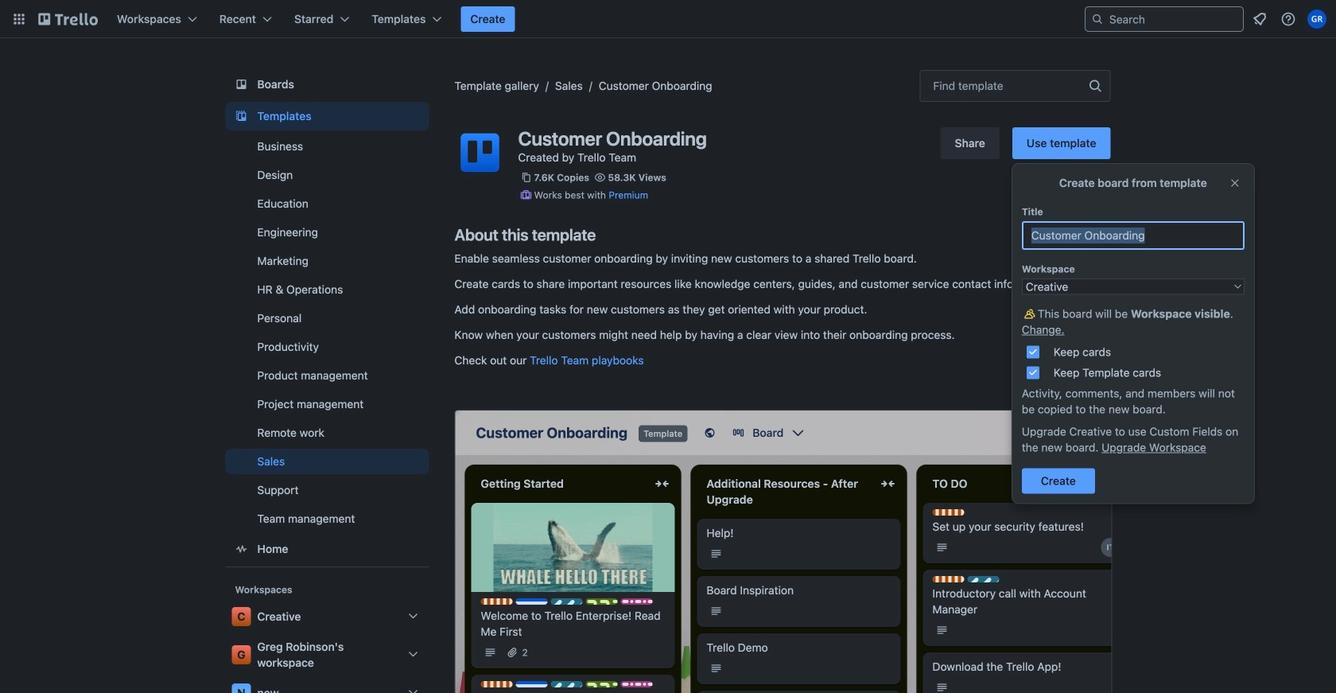 Task type: locate. For each thing, give the bounding box(es) containing it.
None submit
[[1022, 468, 1096, 494]]

back to home image
[[38, 6, 98, 32]]

None text field
[[934, 78, 937, 94]]

None field
[[920, 70, 1111, 102]]

Search field
[[1104, 8, 1244, 30]]

sm image
[[518, 187, 534, 203]]

greg robinson (gregrobinson96) image
[[1308, 10, 1327, 29]]

primary element
[[0, 0, 1337, 38]]

board image
[[232, 75, 251, 94]]

sm image
[[1022, 306, 1038, 322]]

search image
[[1092, 13, 1104, 25]]

home image
[[232, 539, 251, 559]]



Task type: vqa. For each thing, say whether or not it's contained in the screenshot.
Here's Can I Have?
no



Task type: describe. For each thing, give the bounding box(es) containing it.
open information menu image
[[1281, 11, 1297, 27]]

template board image
[[232, 107, 251, 126]]

Like "Calvinball Meetup Schedule"… text field
[[1022, 221, 1245, 250]]

trello team image
[[455, 127, 506, 178]]

0 notifications image
[[1251, 10, 1270, 29]]



